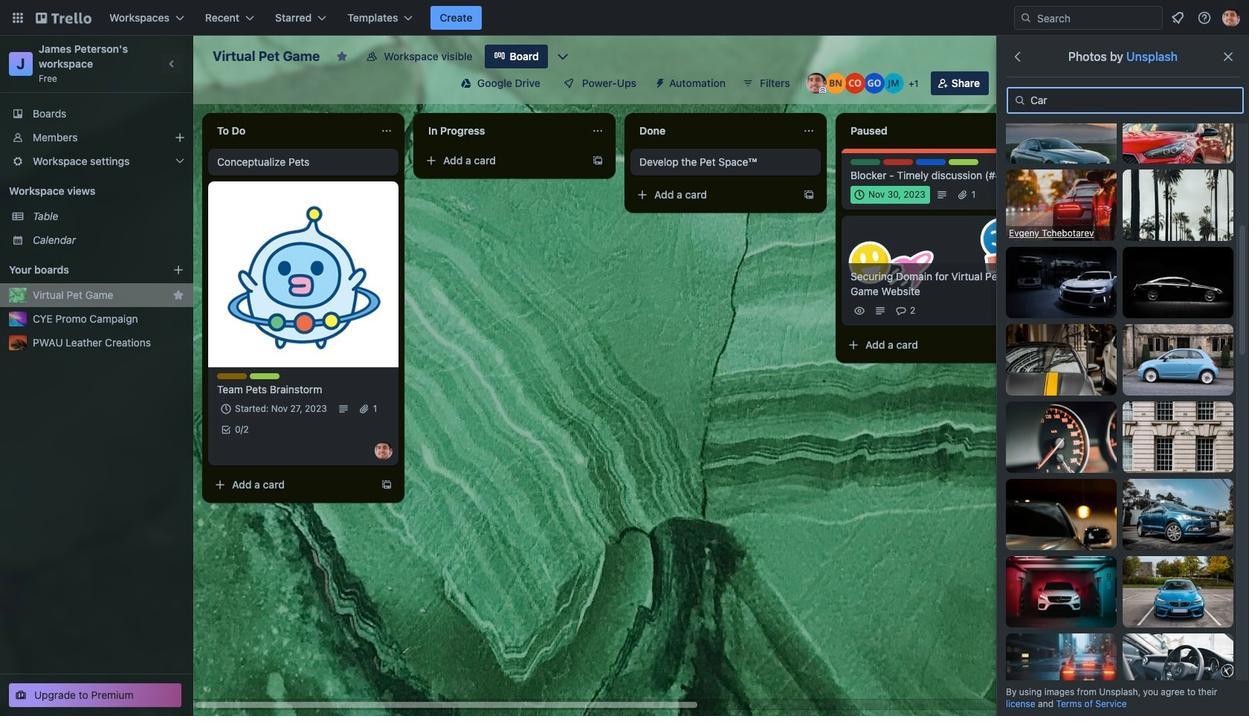 Task type: describe. For each thing, give the bounding box(es) containing it.
workspace navigation collapse icon image
[[162, 54, 183, 74]]

back to home image
[[36, 6, 92, 30]]

google drive icon image
[[461, 78, 472, 89]]

color: blue, title: "fyi" element
[[917, 159, 946, 165]]

this member is an admin of this board. image
[[820, 87, 826, 94]]

james peterson (jamespeterson93) image
[[806, 73, 827, 94]]

open information menu image
[[1198, 10, 1213, 25]]

gary orlando (garyorlando) image
[[864, 73, 885, 94]]

primary element
[[0, 0, 1250, 36]]

color: red, title: "blocker" element
[[884, 159, 914, 165]]

ben nelson (bennelson96) image
[[826, 73, 847, 94]]

christina overa (christinaovera) image
[[845, 73, 866, 94]]

jeremy miller (jeremymiller198) image
[[884, 73, 905, 94]]

add board image
[[173, 264, 185, 276]]



Task type: locate. For each thing, give the bounding box(es) containing it.
your boards with 3 items element
[[9, 261, 150, 279]]

Board name text field
[[205, 45, 328, 68]]

color: yellow, title: none image
[[217, 374, 247, 379]]

color: bold lime, title: "team task" element
[[250, 374, 280, 379]]

sm image
[[649, 71, 670, 92], [1013, 93, 1028, 108]]

0 notifications image
[[1170, 9, 1187, 27]]

1 horizontal spatial james peterson (jamespeterson93) image
[[1223, 9, 1241, 27]]

color: green, title: "goal" element
[[851, 159, 881, 165]]

0 horizontal spatial james peterson (jamespeterson93) image
[[375, 442, 393, 460]]

create from template… image
[[381, 479, 393, 491]]

star or unstar board image
[[337, 51, 348, 62]]

0 vertical spatial create from template… image
[[592, 155, 604, 167]]

customize views image
[[556, 49, 571, 64]]

james peterson (jamespeterson93) image
[[1223, 9, 1241, 27], [375, 442, 393, 460]]

1 vertical spatial create from template… image
[[804, 189, 815, 201]]

create from template… image
[[592, 155, 604, 167], [804, 189, 815, 201]]

None text field
[[208, 119, 375, 143]]

0 vertical spatial sm image
[[649, 71, 670, 92]]

james peterson (jamespeterson93) image up create from template… image
[[375, 442, 393, 460]]

0 vertical spatial james peterson (jamespeterson93) image
[[1223, 9, 1241, 27]]

1 horizontal spatial sm image
[[1013, 93, 1028, 108]]

james peterson (jamespeterson93) image right open information menu image
[[1223, 9, 1241, 27]]

color: bold lime, title: none image
[[949, 159, 979, 165]]

starred icon image
[[173, 289, 185, 301]]

None text field
[[420, 119, 586, 143], [631, 119, 798, 143], [842, 119, 1009, 143], [420, 119, 586, 143], [631, 119, 798, 143], [842, 119, 1009, 143]]

Search field
[[1033, 7, 1163, 28]]

search image
[[1021, 12, 1033, 24]]

0 horizontal spatial create from template… image
[[592, 155, 604, 167]]

0 horizontal spatial sm image
[[649, 71, 670, 92]]

1 vertical spatial james peterson (jamespeterson93) image
[[375, 442, 393, 460]]

Photos text field
[[1007, 87, 1245, 114]]

None checkbox
[[851, 186, 931, 204]]

1 vertical spatial sm image
[[1013, 93, 1028, 108]]

1 horizontal spatial create from template… image
[[804, 189, 815, 201]]



Task type: vqa. For each thing, say whether or not it's contained in the screenshot.
Photos text field
yes



